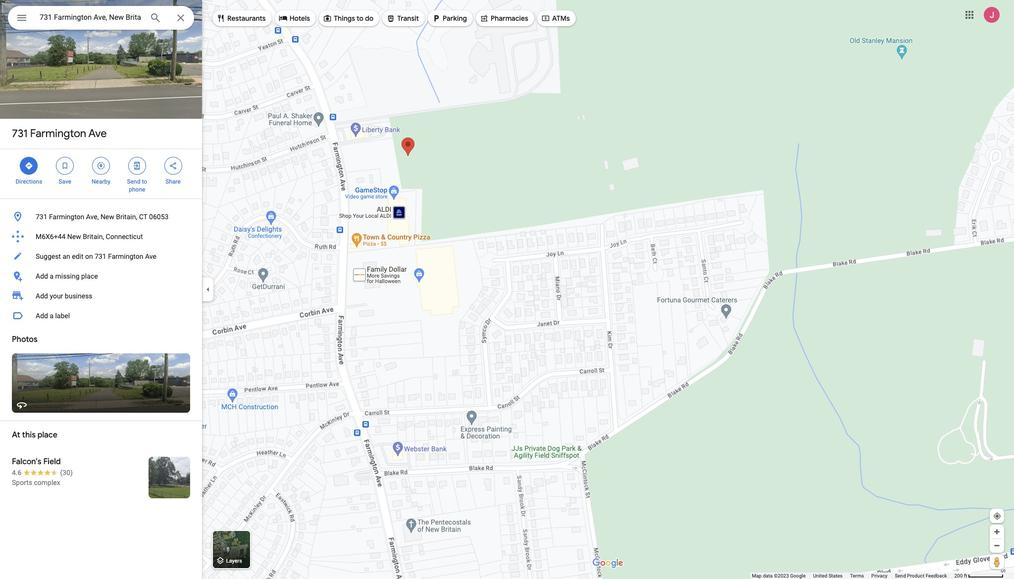 Task type: describe. For each thing, give the bounding box(es) containing it.
britain, inside 731 farmington ave, new britain, ct 06053 button
[[116, 213, 137, 221]]

falcon's field
[[12, 457, 61, 467]]

add for add a label
[[36, 312, 48, 320]]

britain, inside m6x6+44 new britain, connecticut button
[[83, 233, 104, 241]]

send for send to phone
[[127, 178, 140, 185]]

business
[[65, 292, 92, 300]]

data
[[763, 574, 773, 579]]

nearby
[[92, 178, 110, 185]]

connecticut
[[106, 233, 143, 241]]

add a missing place button
[[0, 267, 202, 286]]

sports
[[12, 479, 32, 487]]

 atms
[[541, 13, 570, 24]]


[[323, 13, 332, 24]]

sports complex
[[12, 479, 60, 487]]

feedback
[[926, 574, 948, 579]]

m6x6+44
[[36, 233, 66, 241]]

united states
[[814, 574, 843, 579]]

terms
[[851, 574, 864, 579]]

200 ft button
[[955, 574, 1004, 579]]


[[217, 13, 225, 24]]

 pharmacies
[[480, 13, 529, 24]]

pharmacies
[[491, 14, 529, 23]]

a for missing
[[50, 272, 54, 280]]

complex
[[34, 479, 60, 487]]

new inside 731 farmington ave, new britain, ct 06053 button
[[101, 213, 114, 221]]

share
[[166, 178, 181, 185]]

send product feedback
[[895, 574, 948, 579]]

your
[[50, 292, 63, 300]]

send to phone
[[127, 178, 147, 193]]

transit
[[397, 14, 419, 23]]

06053
[[149, 213, 169, 221]]

falcon's
[[12, 457, 41, 467]]

phone
[[129, 186, 145, 193]]

add for add your business
[[36, 292, 48, 300]]


[[432, 13, 441, 24]]

restaurants
[[227, 14, 266, 23]]

new inside m6x6+44 new britain, connecticut button
[[67, 233, 81, 241]]


[[133, 161, 142, 171]]

map
[[752, 574, 762, 579]]

this
[[22, 431, 36, 440]]

4.6
[[12, 469, 22, 477]]

hotels
[[290, 14, 310, 23]]

4.6 stars 30 reviews image
[[12, 468, 73, 478]]

(30)
[[60, 469, 73, 477]]

do
[[365, 14, 374, 23]]

on
[[85, 253, 93, 261]]

united
[[814, 574, 828, 579]]

2 horizontal spatial 731
[[95, 253, 106, 261]]


[[97, 161, 106, 171]]

731 Farmington Ave, New Britain, CT 06053 field
[[8, 6, 194, 30]]

edit
[[72, 253, 83, 261]]

add a missing place
[[36, 272, 98, 280]]

731 for 731 farmington ave, new britain, ct 06053
[[36, 213, 47, 221]]

0 vertical spatial ave
[[88, 127, 107, 141]]

add your business
[[36, 292, 92, 300]]

missing
[[55, 272, 80, 280]]

privacy
[[872, 574, 888, 579]]

an
[[63, 253, 70, 261]]

zoom out image
[[994, 543, 1001, 550]]

product
[[908, 574, 925, 579]]

zoom in image
[[994, 529, 1001, 536]]

m6x6+44 new britain, connecticut
[[36, 233, 143, 241]]

directions
[[16, 178, 42, 185]]

layers
[[226, 559, 242, 565]]

 parking
[[432, 13, 467, 24]]

atms
[[552, 14, 570, 23]]



Task type: vqa. For each thing, say whether or not it's contained in the screenshot.


Task type: locate. For each thing, give the bounding box(es) containing it.

[[16, 11, 28, 25]]

0 vertical spatial new
[[101, 213, 114, 221]]

731 up 
[[12, 127, 28, 141]]

a
[[50, 272, 54, 280], [50, 312, 54, 320]]

0 horizontal spatial new
[[67, 233, 81, 241]]

ave
[[88, 127, 107, 141], [145, 253, 156, 261]]

privacy button
[[872, 573, 888, 580]]

ave,
[[86, 213, 99, 221]]

1 horizontal spatial new
[[101, 213, 114, 221]]

add down suggest
[[36, 272, 48, 280]]

0 vertical spatial britain,
[[116, 213, 137, 221]]

britain, left ct
[[116, 213, 137, 221]]

0 horizontal spatial send
[[127, 178, 140, 185]]

0 horizontal spatial 731
[[12, 127, 28, 141]]

collapse side panel image
[[203, 284, 214, 295]]

 search field
[[8, 6, 194, 32]]

0 vertical spatial add
[[36, 272, 48, 280]]

add for add a missing place
[[36, 272, 48, 280]]

footer containing map data ©2023 google
[[752, 573, 955, 580]]

field
[[43, 457, 61, 467]]

to up phone
[[142, 178, 147, 185]]

731 farmington ave, new britain, ct 06053
[[36, 213, 169, 221]]

1 vertical spatial 731
[[36, 213, 47, 221]]

place down on on the left of page
[[81, 272, 98, 280]]

1 vertical spatial farmington
[[49, 213, 84, 221]]

farmington down connecticut
[[108, 253, 143, 261]]

farmington for ave
[[30, 127, 86, 141]]

photos
[[12, 335, 38, 345]]

1 vertical spatial ave
[[145, 253, 156, 261]]

to left 'do' at the top left of the page
[[357, 14, 364, 23]]

ct
[[139, 213, 147, 221]]

britain, down ave,
[[83, 233, 104, 241]]

add left 'label'
[[36, 312, 48, 320]]

google maps element
[[0, 0, 1015, 580]]

a inside add a label button
[[50, 312, 54, 320]]

1 vertical spatial to
[[142, 178, 147, 185]]

1 vertical spatial new
[[67, 233, 81, 241]]

200 ft
[[955, 574, 968, 579]]

show your location image
[[993, 512, 1002, 521]]

731 farmington ave
[[12, 127, 107, 141]]

731 right on on the left of page
[[95, 253, 106, 261]]

1 a from the top
[[50, 272, 54, 280]]

things
[[334, 14, 355, 23]]

1 add from the top
[[36, 272, 48, 280]]

1 vertical spatial a
[[50, 312, 54, 320]]

new right ave,
[[101, 213, 114, 221]]

1 horizontal spatial to
[[357, 14, 364, 23]]

2 vertical spatial 731
[[95, 253, 106, 261]]

add a label button
[[0, 306, 202, 326]]

731 farmington ave, new britain, ct 06053 button
[[0, 207, 202, 227]]

save
[[59, 178, 71, 185]]

0 horizontal spatial to
[[142, 178, 147, 185]]


[[61, 161, 69, 171]]

1 horizontal spatial ave
[[145, 253, 156, 261]]


[[541, 13, 550, 24]]

731 up m6x6+44
[[36, 213, 47, 221]]

 button
[[8, 6, 36, 32]]

place right this
[[38, 431, 57, 440]]

send inside 'send product feedback' button
[[895, 574, 906, 579]]

show street view coverage image
[[990, 555, 1005, 570]]

at
[[12, 431, 20, 440]]

britain,
[[116, 213, 137, 221], [83, 233, 104, 241]]

731 for 731 farmington ave
[[12, 127, 28, 141]]

1 horizontal spatial 731
[[36, 213, 47, 221]]

add left your at left
[[36, 292, 48, 300]]

add a label
[[36, 312, 70, 320]]

at this place
[[12, 431, 57, 440]]

0 vertical spatial a
[[50, 272, 54, 280]]

send
[[127, 178, 140, 185], [895, 574, 906, 579]]


[[169, 161, 178, 171]]

google
[[791, 574, 806, 579]]

 transit
[[387, 13, 419, 24]]

send for send product feedback
[[895, 574, 906, 579]]

to inside  things to do
[[357, 14, 364, 23]]

0 horizontal spatial ave
[[88, 127, 107, 141]]

parking
[[443, 14, 467, 23]]

a for label
[[50, 312, 54, 320]]

1 horizontal spatial britain,
[[116, 213, 137, 221]]

1 horizontal spatial place
[[81, 272, 98, 280]]

place inside button
[[81, 272, 98, 280]]


[[387, 13, 395, 24]]

ave down ct
[[145, 253, 156, 261]]

send product feedback button
[[895, 573, 948, 580]]

farmington for ave,
[[49, 213, 84, 221]]

 hotels
[[279, 13, 310, 24]]

google account: james peterson  
(james.peterson1902@gmail.com) image
[[984, 7, 1000, 23]]


[[279, 13, 288, 24]]

add
[[36, 272, 48, 280], [36, 292, 48, 300], [36, 312, 48, 320]]

to inside send to phone
[[142, 178, 147, 185]]

footer
[[752, 573, 955, 580]]

label
[[55, 312, 70, 320]]

none field inside 731 farmington ave, new britain, ct 06053 "field"
[[40, 11, 142, 23]]

farmington up m6x6+44
[[49, 213, 84, 221]]

add your business link
[[0, 286, 202, 306]]

0 horizontal spatial place
[[38, 431, 57, 440]]

ave inside button
[[145, 253, 156, 261]]

ave up 
[[88, 127, 107, 141]]

send inside send to phone
[[127, 178, 140, 185]]

suggest an edit on 731 farmington ave
[[36, 253, 156, 261]]

0 horizontal spatial britain,
[[83, 233, 104, 241]]

new up edit
[[67, 233, 81, 241]]


[[480, 13, 489, 24]]

1 horizontal spatial send
[[895, 574, 906, 579]]

farmington inside suggest an edit on 731 farmington ave button
[[108, 253, 143, 261]]

to
[[357, 14, 364, 23], [142, 178, 147, 185]]

None field
[[40, 11, 142, 23]]

3 add from the top
[[36, 312, 48, 320]]

send left product
[[895, 574, 906, 579]]

1 vertical spatial place
[[38, 431, 57, 440]]

a left 'label'
[[50, 312, 54, 320]]

m6x6+44 new britain, connecticut button
[[0, 227, 202, 247]]

731 farmington ave main content
[[0, 0, 202, 580]]

0 vertical spatial place
[[81, 272, 98, 280]]

 restaurants
[[217, 13, 266, 24]]

states
[[829, 574, 843, 579]]

footer inside google maps element
[[752, 573, 955, 580]]

2 vertical spatial add
[[36, 312, 48, 320]]

2 a from the top
[[50, 312, 54, 320]]

2 add from the top
[[36, 292, 48, 300]]

200
[[955, 574, 963, 579]]

farmington
[[30, 127, 86, 141], [49, 213, 84, 221], [108, 253, 143, 261]]

©2023
[[774, 574, 789, 579]]

send up phone
[[127, 178, 140, 185]]

united states button
[[814, 573, 843, 580]]

farmington up 
[[30, 127, 86, 141]]

farmington inside 731 farmington ave, new britain, ct 06053 button
[[49, 213, 84, 221]]

ft
[[965, 574, 968, 579]]

a inside add a missing place button
[[50, 272, 54, 280]]

actions for 731 farmington ave region
[[0, 149, 202, 199]]

terms button
[[851, 573, 864, 580]]

suggest
[[36, 253, 61, 261]]


[[24, 161, 33, 171]]

map data ©2023 google
[[752, 574, 806, 579]]

1 vertical spatial send
[[895, 574, 906, 579]]

0 vertical spatial to
[[357, 14, 364, 23]]

1 vertical spatial britain,
[[83, 233, 104, 241]]

a left missing
[[50, 272, 54, 280]]

1 vertical spatial add
[[36, 292, 48, 300]]

suggest an edit on 731 farmington ave button
[[0, 247, 202, 267]]

0 vertical spatial 731
[[12, 127, 28, 141]]

 things to do
[[323, 13, 374, 24]]

0 vertical spatial farmington
[[30, 127, 86, 141]]

2 vertical spatial farmington
[[108, 253, 143, 261]]

0 vertical spatial send
[[127, 178, 140, 185]]

place
[[81, 272, 98, 280], [38, 431, 57, 440]]

new
[[101, 213, 114, 221], [67, 233, 81, 241]]



